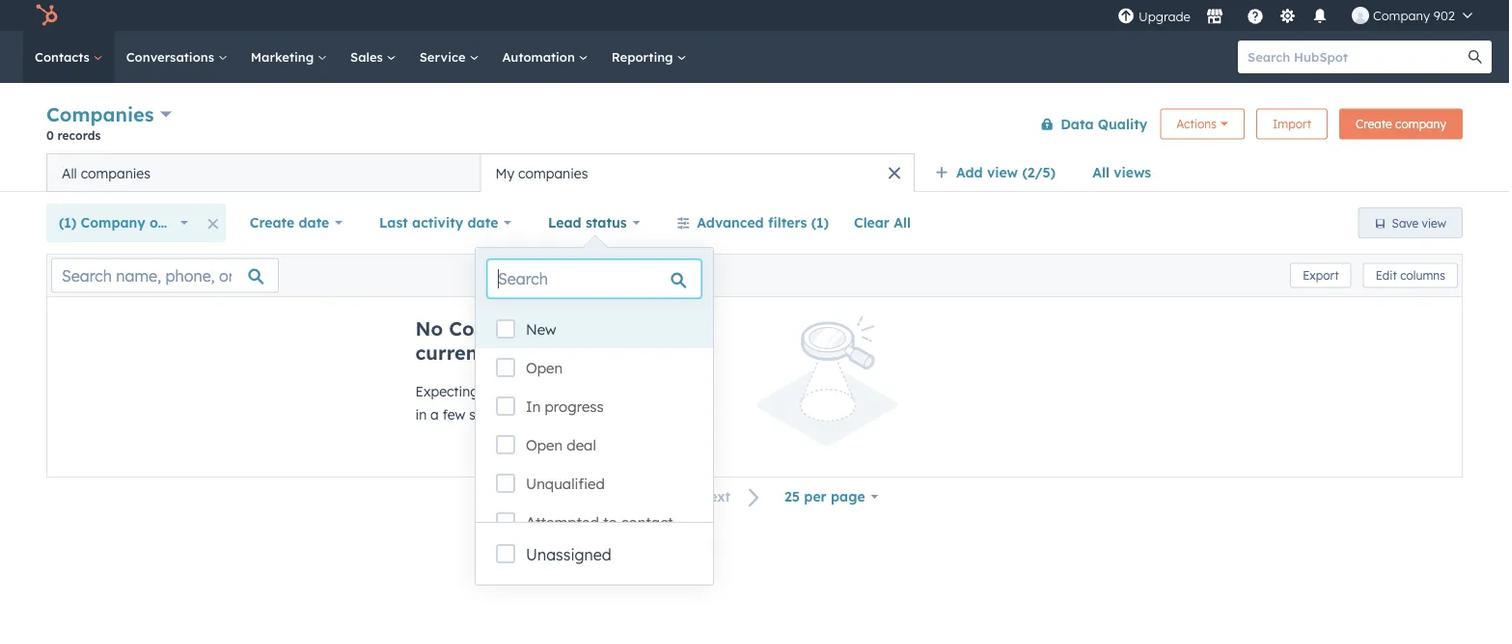 Task type: vqa. For each thing, say whether or not it's contained in the screenshot.
the rightmost &
no



Task type: locate. For each thing, give the bounding box(es) containing it.
actions button
[[1161, 109, 1245, 139]]

open down as
[[526, 436, 563, 455]]

1 horizontal spatial to
[[603, 514, 617, 532]]

0 horizontal spatial to
[[483, 383, 496, 400]]

clear
[[854, 214, 890, 231]]

companies banner
[[46, 99, 1463, 153]]

conversations link
[[115, 31, 239, 83]]

to left "see"
[[483, 383, 496, 400]]

expecting
[[416, 383, 479, 400]]

menu containing company 902
[[1116, 0, 1487, 31]]

deal
[[567, 436, 596, 455]]

2 horizontal spatial all
[[1093, 164, 1110, 181]]

(1) down all companies
[[59, 214, 77, 231]]

attempted
[[526, 514, 599, 532]]

0 vertical spatial create
[[1356, 117, 1393, 131]]

1 horizontal spatial company
[[1373, 7, 1431, 23]]

(1) inside button
[[811, 214, 829, 231]]

company
[[1373, 7, 1431, 23], [81, 214, 145, 231]]

company right mateo roberts icon
[[1373, 7, 1431, 23]]

view inside save view button
[[1422, 216, 1447, 230]]

companies inside popup button
[[46, 102, 154, 126]]

list box
[[476, 310, 713, 542]]

1 horizontal spatial date
[[468, 214, 498, 231]]

all views link
[[1080, 153, 1164, 192]]

0 vertical spatial view
[[987, 164, 1018, 181]]

to for attempted
[[603, 514, 617, 532]]

create company button
[[1340, 109, 1463, 139]]

no
[[416, 317, 443, 341]]

open for open deal
[[526, 436, 563, 455]]

new
[[526, 320, 557, 339]]

1 horizontal spatial the
[[630, 317, 660, 341]]

settings link
[[1276, 5, 1300, 26]]

catches
[[617, 406, 666, 423]]

companies up "see"
[[449, 317, 557, 341]]

attempted to contact
[[526, 514, 673, 532]]

the inside no companies match the current filters.
[[630, 317, 660, 341]]

create inside popup button
[[250, 214, 295, 231]]

companies inside button
[[81, 165, 150, 181]]

companies inside button
[[518, 165, 588, 181]]

2 date from the left
[[468, 214, 498, 231]]

0 horizontal spatial the
[[544, 406, 564, 423]]

1 horizontal spatial view
[[1422, 216, 1447, 230]]

0 vertical spatial company
[[1373, 7, 1431, 23]]

last activity date button
[[367, 204, 524, 242]]

data quality button
[[1028, 105, 1149, 143]]

lead status button
[[536, 204, 653, 242]]

edit columns
[[1376, 268, 1446, 283]]

view inside add view (2/5) popup button
[[987, 164, 1018, 181]]

1 horizontal spatial (1)
[[811, 214, 829, 231]]

view
[[987, 164, 1018, 181], [1422, 216, 1447, 230]]

0 vertical spatial open
[[526, 359, 563, 377]]

hubspot link
[[23, 4, 72, 27]]

(1) right filters
[[811, 214, 829, 231]]

companies up (1) company owner popup button
[[81, 165, 150, 181]]

Search HubSpot search field
[[1238, 41, 1475, 73]]

notifications image
[[1312, 9, 1329, 26]]

open up new
[[526, 359, 563, 377]]

all right clear
[[894, 214, 911, 231]]

progress
[[545, 398, 604, 416]]

create
[[1356, 117, 1393, 131], [250, 214, 295, 231]]

all left views
[[1093, 164, 1110, 181]]

to for expecting
[[483, 383, 496, 400]]

automation link
[[491, 31, 600, 83]]

(1) company owner
[[59, 214, 191, 231]]

company 902
[[1373, 7, 1456, 23]]

all down 0 records
[[62, 165, 77, 181]]

1 horizontal spatial create
[[1356, 117, 1393, 131]]

activity
[[412, 214, 464, 231]]

export button
[[1291, 263, 1352, 288]]

1 open from the top
[[526, 359, 563, 377]]

1 vertical spatial create
[[250, 214, 295, 231]]

0 vertical spatial the
[[630, 317, 660, 341]]

2 (1) from the left
[[811, 214, 829, 231]]

create left company
[[1356, 117, 1393, 131]]

25 per page
[[785, 488, 866, 505]]

view for save
[[1422, 216, 1447, 230]]

1 companies from the left
[[81, 165, 150, 181]]

add
[[957, 164, 983, 181]]

2 companies from the left
[[518, 165, 588, 181]]

open
[[526, 359, 563, 377], [526, 436, 563, 455]]

save view
[[1392, 216, 1447, 230]]

in progress
[[526, 398, 604, 416]]

0 horizontal spatial companies
[[81, 165, 150, 181]]

0 horizontal spatial view
[[987, 164, 1018, 181]]

upgrade image
[[1118, 8, 1135, 26]]

owner
[[150, 214, 191, 231]]

0 horizontal spatial companies
[[46, 102, 154, 126]]

date
[[299, 214, 329, 231], [468, 214, 498, 231]]

contacts link
[[23, 31, 115, 83]]

company down all companies
[[81, 214, 145, 231]]

all
[[1093, 164, 1110, 181], [62, 165, 77, 181], [894, 214, 911, 231]]

companies inside no companies match the current filters.
[[449, 317, 557, 341]]

marketing link
[[239, 31, 339, 83]]

contacts
[[35, 49, 93, 65]]

1 date from the left
[[299, 214, 329, 231]]

0 vertical spatial to
[[483, 383, 496, 400]]

date right activity
[[468, 214, 498, 231]]

in
[[416, 406, 427, 423]]

(1)
[[59, 214, 77, 231], [811, 214, 829, 231]]

1 vertical spatial view
[[1422, 216, 1447, 230]]

reporting link
[[600, 31, 698, 83]]

up.
[[670, 406, 689, 423]]

the right as
[[544, 406, 564, 423]]

date down all companies button
[[299, 214, 329, 231]]

2 open from the top
[[526, 436, 563, 455]]

0 horizontal spatial date
[[299, 214, 329, 231]]

date inside popup button
[[468, 214, 498, 231]]

menu
[[1116, 0, 1487, 31]]

view right save
[[1422, 216, 1447, 230]]

companies
[[81, 165, 150, 181], [518, 165, 588, 181]]

0 horizontal spatial all
[[62, 165, 77, 181]]

(1) inside popup button
[[59, 214, 77, 231]]

1 (1) from the left
[[59, 214, 77, 231]]

companies right my
[[518, 165, 588, 181]]

reporting
[[612, 49, 677, 65]]

all companies button
[[46, 153, 481, 192]]

1 horizontal spatial companies
[[518, 165, 588, 181]]

0 horizontal spatial company
[[81, 214, 145, 231]]

view right add
[[987, 164, 1018, 181]]

create inside button
[[1356, 117, 1393, 131]]

save view button
[[1359, 208, 1463, 238]]

save
[[1392, 216, 1419, 230]]

1 vertical spatial the
[[544, 406, 564, 423]]

0 horizontal spatial create
[[250, 214, 295, 231]]

last activity date
[[379, 214, 498, 231]]

1 horizontal spatial companies
[[449, 317, 557, 341]]

companies up records
[[46, 102, 154, 126]]

0 vertical spatial companies
[[46, 102, 154, 126]]

edit columns button
[[1364, 263, 1459, 288]]

to inside expecting to see new companies? try again in a few seconds as the system catches up.
[[483, 383, 496, 400]]

companies
[[46, 102, 154, 126], [449, 317, 557, 341]]

1 vertical spatial to
[[603, 514, 617, 532]]

the right match
[[630, 317, 660, 341]]

to
[[483, 383, 496, 400], [603, 514, 617, 532]]

0 horizontal spatial (1)
[[59, 214, 77, 231]]

to left contact at the left of the page
[[603, 514, 617, 532]]

unassigned
[[526, 545, 612, 565]]

1 vertical spatial open
[[526, 436, 563, 455]]

advanced
[[697, 214, 764, 231]]

1 vertical spatial companies
[[449, 317, 557, 341]]

the
[[630, 317, 660, 341], [544, 406, 564, 423]]

company
[[1396, 117, 1447, 131]]

conversations
[[126, 49, 218, 65]]

create down all companies button
[[250, 214, 295, 231]]

add view (2/5) button
[[923, 153, 1080, 192]]



Task type: describe. For each thing, give the bounding box(es) containing it.
expecting to see new companies? try again in a few seconds as the system catches up.
[[416, 383, 696, 423]]

per
[[804, 488, 827, 505]]

the inside expecting to see new companies? try again in a few seconds as the system catches up.
[[544, 406, 564, 423]]

open for open
[[526, 359, 563, 377]]

create company
[[1356, 117, 1447, 131]]

1 horizontal spatial all
[[894, 214, 911, 231]]

last
[[379, 214, 408, 231]]

create date
[[250, 214, 329, 231]]

service
[[420, 49, 470, 65]]

data
[[1061, 115, 1094, 132]]

companies?
[[554, 383, 633, 400]]

companies for all companies
[[81, 165, 150, 181]]

(1) company owner button
[[46, 204, 201, 242]]

marketplaces button
[[1195, 0, 1235, 31]]

automation
[[502, 49, 579, 65]]

clear all button
[[842, 204, 924, 242]]

clear all
[[854, 214, 911, 231]]

import
[[1273, 117, 1312, 131]]

Search name, phone, or domain search field
[[51, 258, 279, 293]]

create for create company
[[1356, 117, 1393, 131]]

new
[[525, 383, 551, 400]]

companies button
[[46, 100, 172, 128]]

1 vertical spatial company
[[81, 214, 145, 231]]

columns
[[1401, 268, 1446, 283]]

hubspot image
[[35, 4, 58, 27]]

few
[[443, 406, 466, 423]]

0
[[46, 128, 54, 142]]

views
[[1114, 164, 1152, 181]]

all for all views
[[1093, 164, 1110, 181]]

open deal
[[526, 436, 596, 455]]

see
[[500, 383, 521, 400]]

data quality
[[1061, 115, 1148, 132]]

help image
[[1247, 9, 1264, 26]]

view for add
[[987, 164, 1018, 181]]

current
[[416, 341, 486, 365]]

system
[[568, 406, 613, 423]]

all views
[[1093, 164, 1152, 181]]

sales link
[[339, 31, 408, 83]]

import button
[[1257, 109, 1328, 139]]

no companies match the current filters.
[[416, 317, 660, 365]]

0 records
[[46, 128, 101, 142]]

again
[[660, 383, 696, 400]]

contact
[[621, 514, 673, 532]]

actions
[[1177, 117, 1217, 131]]

notifications button
[[1304, 0, 1337, 31]]

marketplaces image
[[1206, 9, 1224, 26]]

match
[[563, 317, 624, 341]]

page
[[831, 488, 866, 505]]

all companies
[[62, 165, 150, 181]]

try
[[637, 383, 656, 400]]

upgrade
[[1139, 9, 1191, 25]]

(2/5)
[[1023, 164, 1056, 181]]

companies for my companies
[[518, 165, 588, 181]]

my companies
[[496, 165, 588, 181]]

mateo roberts image
[[1352, 7, 1370, 24]]

a
[[431, 406, 439, 423]]

in
[[526, 398, 541, 416]]

all for all companies
[[62, 165, 77, 181]]

25
[[785, 488, 800, 505]]

export
[[1303, 268, 1339, 283]]

list box containing new
[[476, 310, 713, 542]]

create for create date
[[250, 214, 295, 231]]

Search search field
[[487, 260, 702, 298]]

next
[[699, 489, 731, 505]]

quality
[[1098, 115, 1148, 132]]

search image
[[1469, 50, 1483, 64]]

filters.
[[492, 341, 552, 365]]

settings image
[[1279, 8, 1297, 26]]

records
[[57, 128, 101, 142]]

filters
[[768, 214, 807, 231]]

seconds
[[469, 406, 521, 423]]

add view (2/5)
[[957, 164, 1056, 181]]

sales
[[350, 49, 387, 65]]

25 per page button
[[772, 478, 891, 516]]

help button
[[1239, 0, 1272, 31]]

as
[[525, 406, 540, 423]]

company inside menu
[[1373, 7, 1431, 23]]

my companies button
[[481, 153, 915, 192]]

lead
[[548, 214, 582, 231]]

next button
[[692, 485, 772, 510]]

lead status
[[548, 214, 627, 231]]

advanced filters (1)
[[697, 214, 829, 231]]

date inside popup button
[[299, 214, 329, 231]]

my
[[496, 165, 515, 181]]

edit
[[1376, 268, 1398, 283]]

search button
[[1459, 41, 1492, 73]]

company 902 button
[[1341, 0, 1485, 31]]

advanced filters (1) button
[[664, 204, 842, 242]]



